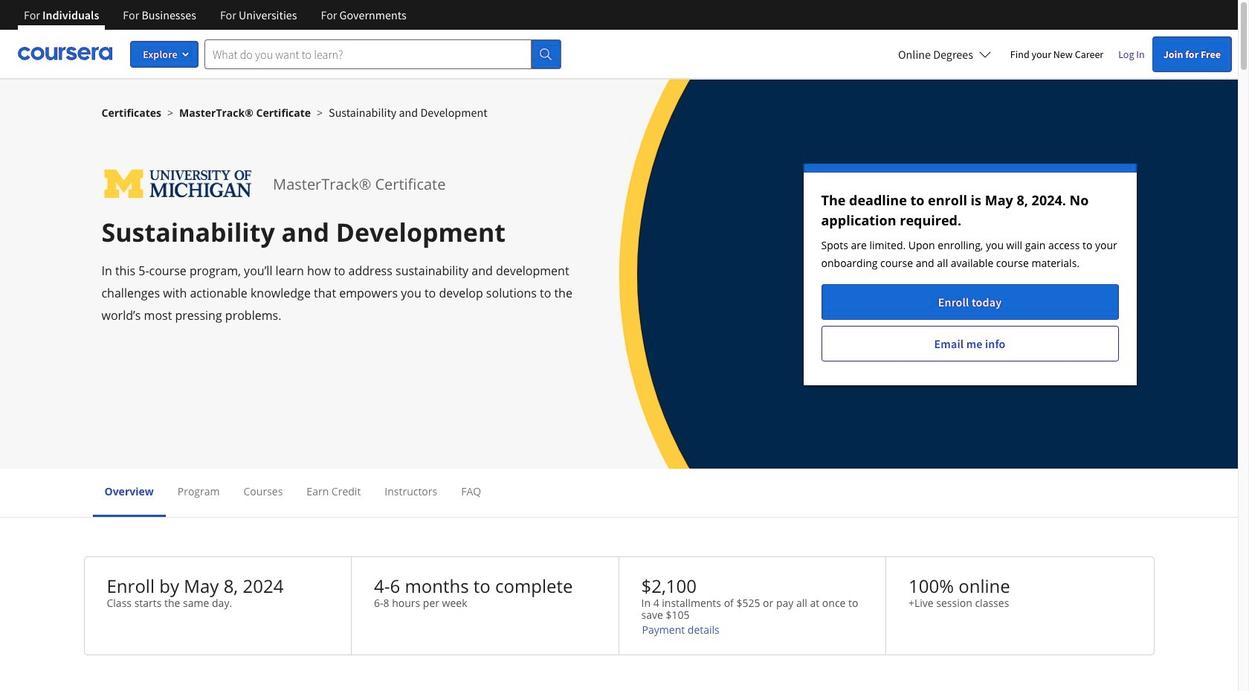 Task type: vqa. For each thing, say whether or not it's contained in the screenshot.
Banner NAVIGATION
yes



Task type: locate. For each thing, give the bounding box(es) containing it.
banner navigation
[[12, 0, 419, 41]]

coursera image
[[18, 42, 112, 66]]

What do you want to learn? text field
[[205, 39, 532, 69]]

None search field
[[205, 39, 562, 69]]

certificate menu element
[[93, 469, 1146, 517]]

status
[[804, 164, 1137, 385]]



Task type: describe. For each thing, give the bounding box(es) containing it.
university of michigan image
[[102, 164, 255, 205]]



